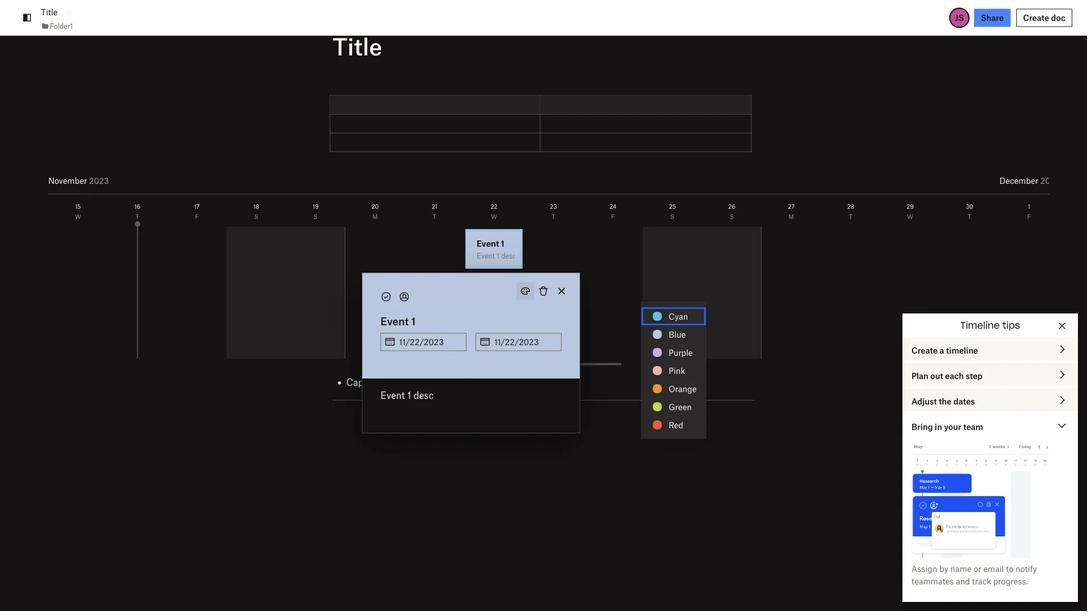 Task type: describe. For each thing, give the bounding box(es) containing it.
green
[[669, 402, 692, 412]]

november 2023
[[48, 175, 109, 185]]

30 t
[[967, 203, 974, 220]]

caption
[[346, 377, 380, 388]]

2023 for december 2023
[[1041, 175, 1061, 185]]

t for 23 t
[[552, 213, 556, 220]]

f for 1 f
[[1028, 213, 1031, 220]]

22 w
[[491, 203, 498, 220]]

or
[[974, 564, 982, 574]]

2023 for october 2023
[[81, 175, 101, 185]]

create a timeline
[[912, 346, 979, 356]]

26
[[729, 203, 736, 210]]

27 m
[[788, 203, 795, 220]]

in
[[935, 422, 943, 432]]

bring in your team
[[912, 422, 984, 432]]

16
[[134, 203, 140, 210]]

25
[[669, 203, 676, 210]]

18 s
[[253, 203, 259, 220]]

plan out each step button
[[903, 364, 1079, 386]]

cyan menu item
[[642, 308, 706, 326]]

plan
[[912, 371, 929, 381]]

28 t
[[848, 203, 855, 220]]

s for 19 s
[[314, 213, 318, 220]]

15 w
[[75, 203, 81, 220]]

step
[[966, 371, 983, 381]]

15
[[75, 203, 81, 210]]

purple
[[669, 348, 693, 358]]

plan out each step link
[[903, 364, 1079, 386]]

19
[[313, 203, 319, 210]]

w for 22 w
[[491, 213, 497, 220]]

js button
[[950, 8, 970, 28]]

30
[[967, 203, 974, 210]]

december 2023
[[1000, 175, 1061, 185]]

create a timeline button
[[903, 338, 1079, 361]]

red menu item
[[642, 416, 706, 435]]

cyan
[[669, 312, 688, 322]]

updated 2 seconds ago
[[937, 589, 1025, 599]]

and
[[957, 577, 971, 587]]

29
[[907, 203, 914, 210]]

share button
[[975, 9, 1011, 27]]

1 f
[[1028, 203, 1031, 220]]

october
[[48, 175, 79, 185]]

bring
[[912, 422, 933, 432]]

doc
[[1052, 13, 1066, 23]]

share
[[982, 13, 1004, 23]]

t for 30 t
[[968, 213, 972, 220]]

orange
[[669, 384, 697, 394]]

23
[[550, 203, 557, 210]]

september
[[48, 175, 90, 185]]

17
[[194, 203, 200, 210]]

s for 26 s
[[730, 213, 734, 220]]

tips
[[1003, 322, 1021, 331]]

create a timeline link
[[903, 338, 1079, 361]]

adjust
[[912, 397, 937, 406]]

25 s
[[669, 203, 676, 220]]

js
[[955, 13, 965, 23]]

menu containing cyan
[[642, 303, 706, 439]]

pink
[[669, 366, 686, 376]]

24 f
[[610, 203, 617, 220]]

f for 24 f
[[612, 213, 615, 220]]

adjust the dates
[[912, 397, 976, 406]]

1 for event 1 desc
[[408, 389, 411, 401]]

ago
[[1012, 589, 1025, 599]]

your
[[945, 422, 962, 432]]

timeline
[[947, 346, 979, 356]]

to
[[1007, 564, 1014, 574]]

orange menu item
[[642, 380, 706, 398]]

a
[[940, 346, 945, 356]]

pink menu item
[[642, 362, 706, 380]]

1 inside 1 f
[[1029, 203, 1031, 210]]

track
[[973, 577, 992, 587]]

21
[[432, 203, 438, 210]]



Task type: vqa. For each thing, say whether or not it's contained in the screenshot.


Task type: locate. For each thing, give the bounding box(es) containing it.
s inside "18 s"
[[254, 213, 258, 220]]

create left doc
[[1024, 13, 1050, 23]]

2 m from the left
[[789, 213, 794, 220]]

2 vertical spatial 1
[[408, 389, 411, 401]]

notify
[[1016, 564, 1038, 574]]

2023
[[81, 175, 101, 185], [89, 175, 109, 185], [92, 175, 112, 185], [1041, 175, 1061, 185]]

purple menu item
[[642, 344, 706, 362]]

dates
[[954, 397, 976, 406]]

w inside 22 w
[[491, 213, 497, 220]]

1
[[1029, 203, 1031, 210], [412, 315, 416, 328], [408, 389, 411, 401]]

timeline tips
[[961, 322, 1021, 331]]

bring in your team link
[[903, 415, 1079, 437]]

1 horizontal spatial f
[[612, 213, 615, 220]]

0 horizontal spatial m
[[373, 213, 378, 220]]

w down 29
[[908, 213, 914, 220]]

event for event 1
[[381, 315, 409, 328]]

16 t
[[134, 203, 140, 220]]

t down 30
[[968, 213, 972, 220]]

folder1 link
[[41, 20, 73, 32]]

w for 15 w
[[75, 213, 81, 220]]

adjust the dates link
[[903, 389, 1079, 412]]

2 f from the left
[[612, 213, 615, 220]]

red
[[669, 420, 684, 430]]

1 horizontal spatial create
[[1024, 13, 1050, 23]]

2 horizontal spatial w
[[908, 213, 914, 220]]

team
[[964, 422, 984, 432]]

m inside 20 m
[[373, 213, 378, 220]]

m down 27
[[789, 213, 794, 220]]

s for 18 s
[[254, 213, 258, 220]]

None text field
[[399, 334, 466, 351], [495, 334, 561, 351], [399, 334, 466, 351], [495, 334, 561, 351]]

1 for event 1
[[412, 315, 416, 328]]

1 event from the top
[[381, 315, 409, 328]]

t down 28
[[849, 213, 853, 220]]

22
[[491, 203, 498, 210]]

1 f from the left
[[195, 213, 199, 220]]

title
[[41, 7, 58, 17], [333, 32, 382, 60]]

w inside 29 w
[[908, 213, 914, 220]]

0 horizontal spatial create
[[912, 346, 938, 356]]

t inside "28 t"
[[849, 213, 853, 220]]

1 vertical spatial event
[[381, 389, 405, 401]]

blue menu item
[[642, 326, 706, 344]]

1 w from the left
[[75, 213, 81, 220]]

s for 25 s
[[671, 213, 675, 220]]

4 2023 from the left
[[1041, 175, 1061, 185]]

t down 16
[[136, 213, 139, 220]]

s
[[254, 213, 258, 220], [314, 213, 318, 220], [671, 213, 675, 220], [730, 213, 734, 220]]

progress.
[[994, 577, 1029, 587]]

2
[[972, 589, 976, 599]]

menu
[[642, 303, 706, 439]]

by
[[940, 564, 949, 574]]

19 s
[[313, 203, 319, 220]]

t for 16 t
[[136, 213, 139, 220]]

green menu item
[[642, 398, 706, 416]]

out
[[931, 371, 944, 381]]

event for event 1 desc
[[381, 389, 405, 401]]

the
[[939, 397, 952, 406]]

f
[[195, 213, 199, 220], [612, 213, 615, 220], [1028, 213, 1031, 220]]

3 2023 from the left
[[92, 175, 112, 185]]

m for 20 m
[[373, 213, 378, 220]]

29 w
[[907, 203, 914, 220]]

f down 24
[[612, 213, 615, 220]]

f down "december 2023"
[[1028, 213, 1031, 220]]

0 horizontal spatial f
[[195, 213, 199, 220]]

0 horizontal spatial title
[[41, 7, 58, 17]]

blue
[[669, 330, 686, 340]]

f down "17"
[[195, 213, 199, 220]]

event 1 desc
[[381, 389, 434, 401]]

each
[[946, 371, 964, 381]]

t inside 30 t
[[968, 213, 972, 220]]

1 vertical spatial title
[[333, 32, 382, 60]]

3 s from the left
[[671, 213, 675, 220]]

folder1
[[50, 22, 73, 30]]

0 vertical spatial event
[[381, 315, 409, 328]]

m
[[373, 213, 378, 220], [789, 213, 794, 220]]

1 horizontal spatial title
[[333, 32, 382, 60]]

email
[[984, 564, 1005, 574]]

26 s
[[729, 203, 736, 220]]

t for 28 t
[[849, 213, 853, 220]]

1 2023 from the left
[[81, 175, 101, 185]]

teammates
[[912, 577, 954, 587]]

create for create doc
[[1024, 13, 1050, 23]]

december
[[1000, 175, 1039, 185]]

2 event from the top
[[381, 389, 405, 401]]

20
[[372, 203, 379, 210]]

2 2023 from the left
[[89, 175, 109, 185]]

m for 27 m
[[789, 213, 794, 220]]

2 s from the left
[[314, 213, 318, 220]]

1 horizontal spatial m
[[789, 213, 794, 220]]

2 w from the left
[[491, 213, 497, 220]]

21 t
[[432, 203, 438, 220]]

t for 21 t
[[433, 213, 437, 220]]

4 s from the left
[[730, 213, 734, 220]]

october 2023
[[48, 175, 101, 185]]

create doc button
[[1017, 9, 1073, 27]]

1 vertical spatial 1
[[412, 315, 416, 328]]

4 t from the left
[[849, 213, 853, 220]]

f for 17 f
[[195, 213, 199, 220]]

1 t from the left
[[136, 213, 139, 220]]

t inside the 23 t
[[552, 213, 556, 220]]

title link
[[41, 6, 58, 18]]

2023 for november 2023
[[89, 175, 109, 185]]

adjust the dates button
[[903, 389, 1079, 412]]

f inside 24 f
[[612, 213, 615, 220]]

0 vertical spatial create
[[1024, 13, 1050, 23]]

create
[[1024, 13, 1050, 23], [912, 346, 938, 356]]

1 m from the left
[[373, 213, 378, 220]]

18
[[253, 203, 259, 210]]

assign by name or email to notify teammates and track progress.
[[912, 564, 1038, 587]]

w down 15
[[75, 213, 81, 220]]

2 t from the left
[[433, 213, 437, 220]]

w for 29 w
[[908, 213, 914, 220]]

2023 for september 2023
[[92, 175, 112, 185]]

plan out each step
[[912, 371, 983, 381]]

s inside the 26 s
[[730, 213, 734, 220]]

3 f from the left
[[1028, 213, 1031, 220]]

17 f
[[194, 203, 200, 220]]

t down '23'
[[552, 213, 556, 220]]

1 vertical spatial create
[[912, 346, 938, 356]]

s down 19
[[314, 213, 318, 220]]

f inside 17 f
[[195, 213, 199, 220]]

bring in your team button
[[903, 415, 1079, 437]]

s down 18
[[254, 213, 258, 220]]

event 1
[[381, 315, 416, 328]]

s down 25
[[671, 213, 675, 220]]

2 horizontal spatial f
[[1028, 213, 1031, 220]]

5 t from the left
[[968, 213, 972, 220]]

m inside '27 m'
[[789, 213, 794, 220]]

create for create a timeline
[[912, 346, 938, 356]]

3 w from the left
[[908, 213, 914, 220]]

september 2023
[[48, 175, 112, 185]]

create doc
[[1024, 13, 1066, 23]]

3 t from the left
[[552, 213, 556, 220]]

t inside 16 t
[[136, 213, 139, 220]]

0 vertical spatial 1
[[1029, 203, 1031, 210]]

1 s from the left
[[254, 213, 258, 220]]

seconds
[[979, 589, 1010, 599]]

t inside 21 t
[[433, 213, 437, 220]]

desc
[[414, 389, 434, 401]]

timeline
[[961, 322, 1000, 331]]

w down 22
[[491, 213, 497, 220]]

name
[[951, 564, 972, 574]]

24
[[610, 203, 617, 210]]

23 t
[[550, 203, 557, 220]]

event
[[381, 315, 409, 328], [381, 389, 405, 401]]

updated
[[937, 589, 969, 599]]

0 vertical spatial title
[[41, 7, 58, 17]]

20 m
[[372, 203, 379, 220]]

s inside 19 s
[[314, 213, 318, 220]]

1 horizontal spatial w
[[491, 213, 497, 220]]

s inside 25 s
[[671, 213, 675, 220]]

s down 26
[[730, 213, 734, 220]]

assign
[[912, 564, 938, 574]]

create left a
[[912, 346, 938, 356]]

m down 20
[[373, 213, 378, 220]]

t down the 21
[[433, 213, 437, 220]]

27
[[788, 203, 795, 210]]

0 horizontal spatial w
[[75, 213, 81, 220]]



